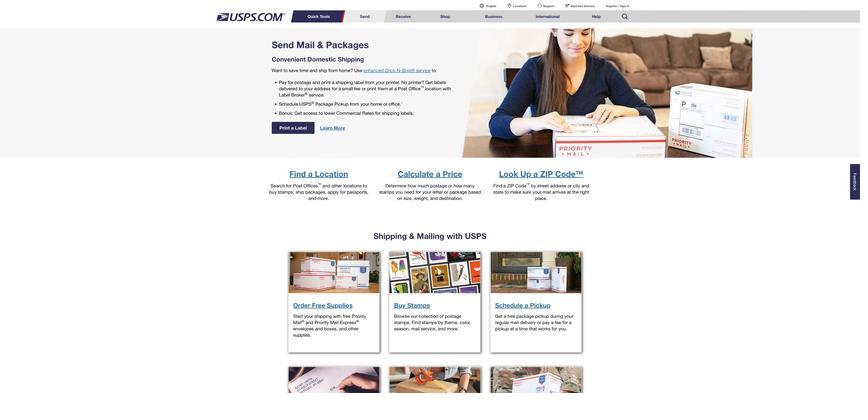 Task type: locate. For each thing, give the bounding box(es) containing it.
schedule for schedule usps ® package pickup from your home or office. 1
[[279, 101, 298, 107]]

print up service.
[[321, 80, 331, 85]]

post inside search for post offices ™
[[293, 183, 302, 189]]

menu bar containing quick tools
[[294, 10, 636, 23]]

package
[[315, 101, 333, 107]]

pickup
[[334, 101, 349, 107], [530, 302, 551, 309]]

or right home
[[383, 101, 387, 107]]

print
[[321, 80, 331, 85], [367, 86, 376, 91]]

mail inside get a free package pickup during your regular mail delivery or pay a fee for a pickup at a time that works for you.
[[510, 320, 519, 325]]

label
[[354, 80, 364, 85]]

1 vertical spatial &
[[409, 231, 415, 241]]

from up commercial
[[350, 101, 359, 107]]

and down letter
[[430, 196, 438, 201]]

zip up street
[[540, 169, 553, 179]]

find for find a location
[[290, 169, 306, 179]]

your up them
[[376, 80, 385, 85]]

1 horizontal spatial post
[[398, 86, 407, 91]]

shop link
[[423, 10, 467, 23]]

schedule usps ® package pickup from your home or office. 1
[[279, 101, 403, 107]]

to inside and other locations to buy stamps, ship packages, apply for passports, and more.
[[363, 183, 367, 189]]

or left pay
[[537, 320, 541, 325]]

0 horizontal spatial address
[[314, 86, 331, 91]]

k
[[853, 189, 857, 191]]

for inside determine how much postage or how many stamps you need for your letter or package based on size, weight, and destination.
[[416, 190, 421, 195]]

the
[[572, 190, 579, 195]]

quick
[[308, 14, 319, 19]]

0 vertical spatial usps
[[299, 101, 311, 107]]

0 vertical spatial post
[[398, 86, 407, 91]]

pickup up pay
[[530, 302, 551, 309]]

and up right
[[582, 183, 589, 189]]

1 vertical spatial mail
[[510, 320, 519, 325]]

1 horizontal spatial time
[[519, 326, 528, 332]]

label down delivered
[[279, 92, 290, 98]]

post
[[398, 86, 407, 91], [293, 183, 302, 189]]

learn more
[[320, 125, 345, 131]]

® inside ® service.
[[305, 92, 308, 96]]

2 vertical spatial shipping
[[314, 314, 332, 319]]

1 horizontal spatial schedule
[[495, 302, 523, 309]]

0 horizontal spatial fee
[[354, 86, 360, 91]]

mail right "regular"
[[510, 320, 519, 325]]

find down our
[[412, 320, 421, 325]]

by down the of
[[438, 320, 443, 325]]

printer.
[[386, 80, 400, 85]]

0 horizontal spatial get
[[295, 111, 302, 116]]

1 horizontal spatial print
[[367, 86, 376, 91]]

0 vertical spatial other
[[331, 183, 342, 189]]

your up rates
[[360, 101, 369, 107]]

commercial
[[336, 111, 361, 116]]

need
[[404, 190, 414, 195]]

mail down our
[[411, 326, 420, 332]]

1 vertical spatial more.
[[447, 326, 459, 332]]

0 horizontal spatial free
[[343, 314, 351, 319]]

your up place. in the right of the page
[[533, 190, 541, 195]]

0 vertical spatial label
[[279, 92, 290, 98]]

size,
[[404, 196, 413, 201]]

pickup up bonus: get access to lower commercial rates for shipping labels.
[[334, 101, 349, 107]]

at inside get a free package pickup during your regular mail delivery or pay a fee for a pickup at a time that works for you.
[[510, 326, 514, 332]]

mail inside browse our collection of postage stamps. find stamps by theme, color, season, mail service, and more.
[[411, 326, 420, 332]]

priority
[[352, 314, 366, 319], [315, 320, 329, 325]]

at left the
[[567, 190, 571, 195]]

home?
[[339, 68, 353, 73]]

1 vertical spatial send
[[272, 39, 294, 50]]

® service.
[[305, 92, 325, 98]]

a inside f e e d b a c k button
[[853, 185, 857, 187]]

look
[[499, 169, 518, 179]]

1 horizontal spatial more.
[[447, 326, 459, 332]]

stamps down determine
[[379, 190, 394, 195]]

2 horizontal spatial find
[[493, 183, 502, 189]]

woman attaching a shipping label to a priority mail box. image
[[462, 28, 753, 158]]

1 horizontal spatial package
[[516, 314, 534, 319]]

more. down packages,
[[317, 196, 329, 201]]

priority up boxes,
[[315, 320, 329, 325]]

buy
[[269, 190, 277, 195]]

2 horizontal spatial mail
[[543, 190, 551, 195]]

schedule up "regular"
[[495, 302, 523, 309]]

0 horizontal spatial ship
[[296, 190, 304, 195]]

search for post offices ™
[[271, 183, 321, 189]]

1 vertical spatial from
[[365, 80, 375, 85]]

and up ® service.
[[312, 80, 320, 85]]

2 vertical spatial get
[[495, 314, 503, 319]]

™ up sure
[[526, 183, 530, 187]]

postage up letter
[[430, 183, 447, 189]]

shipping
[[338, 56, 364, 63], [374, 231, 407, 241]]

from up location with label broker
[[365, 80, 375, 85]]

schedule inside schedule usps ® package pickup from your home or office. 1
[[279, 101, 298, 107]]

with down supplies
[[333, 314, 342, 319]]

code inside find a zip code ™
[[515, 183, 526, 189]]

for right apply
[[340, 190, 346, 195]]

0 horizontal spatial from
[[328, 68, 338, 73]]

printer?
[[408, 80, 424, 85]]

0 vertical spatial zip
[[540, 169, 553, 179]]

get right the bonus: at top left
[[295, 111, 302, 116]]

location with label broker
[[279, 86, 451, 98]]

english link
[[475, 0, 502, 10]]

or down label
[[362, 86, 366, 91]]

priority up 'express'
[[352, 314, 366, 319]]

shipping down office.
[[382, 111, 399, 116]]

pickup down "regular"
[[495, 326, 509, 332]]

1 horizontal spatial mail
[[510, 320, 519, 325]]

business link
[[468, 10, 520, 23]]

1 e from the top
[[853, 176, 857, 178]]

® and priority mail express ® envelopes and boxes, and other supplies.
[[293, 319, 359, 338]]

0 horizontal spatial shipping
[[338, 56, 364, 63]]

more
[[334, 125, 345, 131]]

2 free from the left
[[508, 314, 515, 319]]

stamps inside determine how much postage or how many stamps you need for your letter or package based on size, weight, and destination.
[[379, 190, 394, 195]]

address
[[314, 86, 331, 91], [550, 183, 566, 189]]

with down "labels"
[[443, 86, 451, 91]]

1 horizontal spatial shipping
[[374, 231, 407, 241]]

to up broker
[[299, 86, 303, 91]]

free
[[312, 302, 325, 309]]

1 horizontal spatial by
[[531, 183, 536, 189]]

0 horizontal spatial by
[[438, 320, 443, 325]]

your right during
[[565, 314, 573, 319]]

and up envelopes
[[306, 320, 313, 325]]

0 vertical spatial send
[[360, 14, 370, 19]]

0 vertical spatial address
[[314, 86, 331, 91]]

bonus: get access to lower commercial rates for shipping labels.
[[279, 111, 414, 116]]

fee down during
[[555, 320, 561, 325]]

0 vertical spatial at
[[389, 86, 393, 91]]

2 horizontal spatial at
[[567, 190, 571, 195]]

or inside pay for postage and print a shipping label from your printer. no printer? get labels delivered to your address for a small fee or print them at a post office
[[362, 86, 366, 91]]

in
[[627, 4, 629, 8]]

e up b at the top right of page
[[853, 178, 857, 180]]

for up the weight,
[[416, 190, 421, 195]]

free usps shipping supplies, including priority mail flat rate boxes and envelopes. image
[[289, 252, 379, 294]]

from
[[328, 68, 338, 73], [365, 80, 375, 85], [350, 101, 359, 107]]

menu bar
[[294, 10, 636, 23]]

0 horizontal spatial usps
[[299, 101, 311, 107]]

e up d
[[853, 176, 857, 178]]

usps inside schedule usps ® package pickup from your home or office. 1
[[299, 101, 311, 107]]

and inside pay for postage and print a shipping label from your printer. no printer? get labels delivered to your address for a small fee or print them at a post office
[[312, 80, 320, 85]]

supplies.
[[293, 333, 311, 338]]

with right mailing
[[447, 231, 463, 241]]

at
[[389, 86, 393, 91], [567, 190, 571, 195], [510, 326, 514, 332]]

1 how from the left
[[408, 183, 416, 189]]

get a free package pickup during your regular mail delivery or pay a fee for a pickup at a time that works for you.
[[495, 314, 573, 332]]

postage inside pay for postage and print a shipping label from your printer. no printer? get labels delivered to your address for a small fee or print them at a post office
[[295, 80, 311, 85]]

fee down label
[[354, 86, 360, 91]]

for up you.
[[562, 320, 568, 325]]

0 horizontal spatial find
[[290, 169, 306, 179]]

& left mailing
[[409, 231, 415, 241]]

send for send
[[360, 14, 370, 19]]

free up 'express'
[[343, 314, 351, 319]]

arrives
[[552, 190, 566, 195]]

post up stamps, on the top left
[[293, 183, 302, 189]]

location
[[315, 169, 348, 179]]

0 vertical spatial get
[[425, 80, 433, 85]]

0 horizontal spatial package
[[450, 190, 467, 195]]

1 vertical spatial package
[[516, 314, 534, 319]]

time right save
[[300, 68, 308, 73]]

label
[[279, 92, 290, 98], [295, 125, 307, 131]]

0 horizontal spatial send
[[272, 39, 294, 50]]

0 horizontal spatial stamps
[[379, 190, 394, 195]]

1 vertical spatial schedule
[[495, 302, 523, 309]]

or inside schedule usps ® package pickup from your home or office. 1
[[383, 101, 387, 107]]

1 vertical spatial post
[[293, 183, 302, 189]]

help
[[592, 14, 601, 19]]

1 horizontal spatial send
[[360, 14, 370, 19]]

how up need
[[408, 183, 416, 189]]

post down no
[[398, 86, 407, 91]]

by
[[531, 183, 536, 189], [438, 320, 443, 325]]

start
[[293, 314, 303, 319]]

or left city
[[568, 183, 572, 189]]

at left that
[[510, 326, 514, 332]]

1 vertical spatial priority
[[315, 320, 329, 325]]

season,
[[394, 326, 410, 332]]

fee
[[354, 86, 360, 91], [555, 320, 561, 325]]

ship down domestic
[[319, 68, 327, 73]]

0 horizontal spatial pickup
[[495, 326, 509, 332]]

works
[[538, 326, 551, 332]]

1 vertical spatial ship
[[296, 190, 304, 195]]

your
[[376, 80, 385, 85], [304, 86, 313, 91], [360, 101, 369, 107], [422, 190, 431, 195], [533, 190, 541, 195], [304, 314, 313, 319], [565, 314, 573, 319]]

by up sure
[[531, 183, 536, 189]]

mail up boxes,
[[330, 320, 339, 325]]

delivery
[[584, 4, 595, 8]]

™ up packages,
[[318, 183, 321, 187]]

you.
[[559, 326, 567, 332]]

® inside schedule usps ® package pickup from your home or office. 1
[[311, 101, 314, 105]]

address inside by street address or city and state to make sure your mail arrives at the right place.
[[550, 183, 566, 189]]

1 horizontal spatial find
[[412, 320, 421, 325]]

address up the arrives
[[550, 183, 566, 189]]

informed delivery link
[[560, 0, 600, 10]]

send inside send link
[[360, 14, 370, 19]]

0 horizontal spatial at
[[389, 86, 393, 91]]

1 horizontal spatial at
[[510, 326, 514, 332]]

find for find a zip code ™
[[493, 183, 502, 189]]

address up service.
[[314, 86, 331, 91]]

stamps up "service,"
[[422, 320, 437, 325]]

code up make
[[515, 183, 526, 189]]

and down theme,
[[438, 326, 446, 332]]

1 vertical spatial find
[[493, 183, 502, 189]]

city
[[573, 183, 580, 189]]

0 vertical spatial pickup
[[535, 314, 549, 319]]

find inside find a zip code ™
[[493, 183, 502, 189]]

time
[[300, 68, 308, 73], [519, 326, 528, 332]]

0 vertical spatial pickup
[[334, 101, 349, 107]]

your down much
[[422, 190, 431, 195]]

shipping inside start your shipping with free priority mail
[[314, 314, 332, 319]]

your inside start your shipping with free priority mail
[[304, 314, 313, 319]]

1 free from the left
[[343, 314, 351, 319]]

2 vertical spatial find
[[412, 320, 421, 325]]

package up delivery
[[516, 314, 534, 319]]

/
[[618, 4, 619, 8]]

from inside schedule usps ® package pickup from your home or office. 1
[[350, 101, 359, 107]]

send
[[360, 14, 370, 19], [272, 39, 294, 50]]

start your shipping with free priority mail
[[293, 314, 366, 325]]

military service member holding priority mail box. image
[[491, 368, 581, 394]]

1 horizontal spatial priority
[[352, 314, 366, 319]]

time down delivery
[[519, 326, 528, 332]]

find up search for post offices ™
[[290, 169, 306, 179]]

package up destination.
[[450, 190, 467, 195]]

from left the home?
[[328, 68, 338, 73]]

get up "regular"
[[495, 314, 503, 319]]

ship down search for post offices ™
[[296, 190, 304, 195]]

support
[[543, 4, 554, 8]]

mail inside start your shipping with free priority mail
[[293, 320, 302, 325]]

and inside browse our collection of postage stamps. find stamps by theme, color, season, mail service, and more.
[[438, 326, 446, 332]]

label inside location with label broker
[[279, 92, 290, 98]]

mail down street
[[543, 190, 551, 195]]

shipping up small
[[336, 80, 353, 85]]

more. inside browse our collection of postage stamps. find stamps by theme, color, season, mail service, and more.
[[447, 326, 459, 332]]

tools
[[320, 14, 330, 19]]

1 vertical spatial usps
[[465, 231, 487, 241]]

for inside search for post offices ™
[[286, 183, 292, 189]]

& up domestic
[[317, 39, 323, 50]]

0 vertical spatial postage
[[295, 80, 311, 85]]

customer using packaging tape to close a box. image
[[390, 368, 480, 394]]

other up apply
[[331, 183, 342, 189]]

postage up broker
[[295, 80, 311, 85]]

0 vertical spatial shipping
[[338, 56, 364, 63]]

1 vertical spatial get
[[295, 111, 302, 116]]

0 horizontal spatial code
[[515, 183, 526, 189]]

1 vertical spatial pickup
[[530, 302, 551, 309]]

zip up make
[[507, 183, 514, 189]]

image of usps.com logo. image
[[216, 13, 285, 21]]

to down find a zip code ™
[[505, 190, 509, 195]]

label right print
[[295, 125, 307, 131]]

shipping down order free supplies link
[[314, 314, 332, 319]]

browse our collection of postage stamps. find stamps by theme, color, season, mail service, and more.
[[394, 314, 471, 332]]

0 horizontal spatial shipping
[[314, 314, 332, 319]]

to up passports,
[[363, 183, 367, 189]]

many
[[463, 183, 475, 189]]

1 horizontal spatial shipping
[[336, 80, 353, 85]]

0 vertical spatial shipping
[[336, 80, 353, 85]]

1 vertical spatial stamps
[[422, 320, 437, 325]]

that
[[529, 326, 537, 332]]

2 vertical spatial at
[[510, 326, 514, 332]]

mail inside ® and priority mail express ® envelopes and boxes, and other supplies.
[[330, 320, 339, 325]]

schedule up the bonus: at top left
[[279, 101, 298, 107]]

0 vertical spatial priority
[[352, 314, 366, 319]]

1 horizontal spatial fee
[[555, 320, 561, 325]]

0 vertical spatial more.
[[317, 196, 329, 201]]

stamps for calculate a price
[[379, 190, 394, 195]]

0 vertical spatial print
[[321, 80, 331, 85]]

quick tools link
[[294, 10, 345, 23]]

calculate a price link
[[398, 169, 462, 179]]

or up destination.
[[444, 190, 448, 195]]

0 horizontal spatial zip
[[507, 183, 514, 189]]

0 vertical spatial by
[[531, 183, 536, 189]]

1 vertical spatial time
[[519, 326, 528, 332]]

1 horizontal spatial free
[[508, 314, 515, 319]]

to inside by street address or city and state to make sure your mail arrives at the right place.
[[505, 190, 509, 195]]

get inside get a free package pickup during your regular mail delivery or pay a fee for a pickup at a time that works for you.
[[495, 314, 503, 319]]

1 horizontal spatial stamps
[[422, 320, 437, 325]]

ship inside and other locations to buy stamps, ship packages, apply for passports, and more.
[[296, 190, 304, 195]]

mail down start
[[293, 320, 302, 325]]

1 vertical spatial code
[[515, 183, 526, 189]]

pickup inside schedule usps ® package pickup from your home or office. 1
[[334, 101, 349, 107]]

c
[[853, 187, 857, 189]]

0 horizontal spatial mail
[[411, 326, 420, 332]]

boxes outside a residence for usps package pickup. image
[[491, 252, 581, 294]]

delivery
[[520, 320, 536, 325]]

at down printer.
[[389, 86, 393, 91]]

1 vertical spatial label
[[295, 125, 307, 131]]

buy stamps
[[394, 302, 430, 309]]

with for start your shipping with free priority mail
[[333, 314, 342, 319]]

to left lower
[[319, 111, 323, 116]]

1 vertical spatial other
[[348, 326, 359, 332]]

2 horizontal spatial from
[[365, 80, 375, 85]]

more. down theme,
[[447, 326, 459, 332]]

from inside pay for postage and print a shipping label from your printer. no printer? get labels delivered to your address for a small fee or print them at a post office
[[365, 80, 375, 85]]

0 horizontal spatial print
[[321, 80, 331, 85]]

you
[[396, 190, 403, 195]]

pay for postage and print a shipping label from your printer. no printer? get labels delivered to your address for a small fee or print them at a post office
[[279, 80, 446, 91]]

mailing
[[417, 231, 444, 241]]

0 horizontal spatial priority
[[315, 320, 329, 325]]

more.
[[317, 196, 329, 201], [447, 326, 459, 332]]

labels.
[[401, 111, 414, 116]]

stamps inside browse our collection of postage stamps. find stamps by theme, color, season, mail service, and more.
[[422, 320, 437, 325]]

your right start
[[304, 314, 313, 319]]

your up ® service.
[[304, 86, 313, 91]]

address inside pay for postage and print a shipping label from your printer. no printer? get labels delivered to your address for a small fee or print them at a post office
[[314, 86, 331, 91]]

get inside pay for postage and print a shipping label from your printer. no printer? get labels delivered to your address for a small fee or print them at a post office
[[425, 80, 433, 85]]

stamps.
[[394, 320, 410, 325]]

1 vertical spatial by
[[438, 320, 443, 325]]

free up "regular"
[[508, 314, 515, 319]]

0 horizontal spatial other
[[331, 183, 342, 189]]

0 horizontal spatial time
[[300, 68, 308, 73]]

street
[[537, 183, 549, 189]]

0 vertical spatial fee
[[354, 86, 360, 91]]

register / sign in link
[[601, 2, 635, 10]]

find inside browse our collection of postage stamps. find stamps by theme, color, season, mail service, and more.
[[412, 320, 421, 325]]

schedule a pickup link
[[495, 302, 551, 309]]

0 horizontal spatial label
[[279, 92, 290, 98]]

0 horizontal spatial post
[[293, 183, 302, 189]]

help link
[[576, 10, 617, 23]]

with inside start your shipping with free priority mail
[[333, 314, 342, 319]]

home
[[371, 101, 382, 107]]

1 vertical spatial address
[[550, 183, 566, 189]]



Task type: vqa. For each thing, say whether or not it's contained in the screenshot.
SURE
yes



Task type: describe. For each thing, give the bounding box(es) containing it.
label for print a label
[[295, 125, 307, 131]]

and down packages,
[[309, 196, 316, 201]]

package inside determine how much postage or how many stamps you need for your letter or package based on size, weight, and destination.
[[450, 190, 467, 195]]

2 how from the left
[[454, 183, 462, 189]]

pay
[[279, 80, 287, 85]]

f e e d b a c k button
[[850, 164, 860, 200]]

locations
[[343, 183, 362, 189]]

quick tools
[[308, 14, 330, 19]]

apply
[[328, 190, 339, 195]]

determine how much postage or how many stamps you need for your letter or package based on size, weight, and destination.
[[379, 183, 481, 201]]

more. inside and other locations to buy stamps, ship packages, apply for passports, and more.
[[317, 196, 329, 201]]

postage inside browse our collection of postage stamps. find stamps by theme, color, season, mail service, and more.
[[445, 314, 461, 319]]

at inside pay for postage and print a shipping label from your printer. no printer? get labels delivered to your address for a small fee or print them at a post office
[[389, 86, 393, 91]]

buy stamps link
[[394, 302, 430, 309]]

customer addressing a letter. image
[[289, 368, 379, 394]]

postage inside determine how much postage or how many stamps you need for your letter or package based on size, weight, and destination.
[[430, 183, 447, 189]]

1 horizontal spatial pickup
[[530, 302, 551, 309]]

1 vertical spatial shipping
[[382, 111, 399, 116]]

print a label link
[[272, 122, 315, 134]]

other inside and other locations to buy stamps, ship packages, apply for passports, and more.
[[331, 183, 342, 189]]

1 horizontal spatial usps
[[465, 231, 487, 241]]

with inside location with label broker
[[443, 86, 451, 91]]

express
[[340, 320, 356, 325]]

d
[[853, 180, 857, 182]]

zip inside find a zip code ™
[[507, 183, 514, 189]]

for left you.
[[552, 326, 557, 332]]

1
[[401, 101, 403, 105]]

package inside get a free package pickup during your regular mail delivery or pay a fee for a pickup at a time that works for you.
[[516, 314, 534, 319]]

weight,
[[414, 196, 429, 201]]

service.
[[309, 92, 325, 98]]

of
[[440, 314, 444, 319]]

b
[[853, 182, 857, 185]]

1 horizontal spatial pickup
[[535, 314, 549, 319]]

calculate
[[398, 169, 434, 179]]

your inside determine how much postage or how many stamps you need for your letter or package based on size, weight, and destination.
[[422, 190, 431, 195]]

f e e d b a c k
[[853, 173, 857, 191]]

™ inside search for post offices ™
[[318, 183, 321, 187]]

time inside get a free package pickup during your regular mail delivery or pay a fee for a pickup at a time that works for you.
[[519, 326, 528, 332]]

passports,
[[347, 190, 368, 195]]

supplies
[[327, 302, 353, 309]]

calculate a price
[[398, 169, 462, 179]]

color,
[[460, 320, 471, 325]]

informed
[[571, 4, 583, 8]]

schedule for schedule a pickup
[[495, 302, 523, 309]]

letter
[[433, 190, 443, 195]]

boxes,
[[324, 326, 338, 332]]

your inside get a free package pickup during your regular mail delivery or pay a fee for a pickup at a time that works for you.
[[565, 314, 573, 319]]

print
[[279, 125, 290, 131]]

for up delivered
[[288, 80, 293, 85]]

for inside and other locations to buy stamps, ship packages, apply for passports, and more.
[[340, 190, 346, 195]]

buy
[[394, 302, 406, 309]]

and down 'express'
[[339, 326, 347, 332]]

your inside by street address or city and state to make sure your mail arrives at the right place.
[[533, 190, 541, 195]]

mail inside by street address or city and state to make sure your mail arrives at the right place.
[[543, 190, 551, 195]]

for down home
[[375, 111, 381, 116]]

or down price
[[448, 183, 452, 189]]

during
[[550, 314, 563, 319]]

free inside get a free package pickup during your regular mail delivery or pay a fee for a pickup at a time that works for you.
[[508, 314, 515, 319]]

english
[[486, 4, 496, 8]]

your inside schedule usps ® package pickup from your home or office. 1
[[360, 101, 369, 107]]

™ down printer?
[[421, 85, 424, 89]]

broker
[[291, 92, 305, 98]]

™ inside find a zip code ™
[[526, 183, 530, 187]]

order free supplies link
[[293, 302, 353, 309]]

packages,
[[305, 190, 326, 195]]

access
[[303, 111, 318, 116]]

rates
[[362, 111, 374, 116]]

office.
[[389, 101, 401, 107]]

fee inside get a free package pickup during your regular mail delivery or pay a fee for a pickup at a time that works for you.
[[555, 320, 561, 325]]

order
[[293, 302, 310, 309]]

1 vertical spatial shipping
[[374, 231, 407, 241]]

™ up city
[[576, 169, 584, 179]]

up
[[520, 169, 531, 179]]

1 vertical spatial print
[[367, 86, 376, 91]]

find a location
[[290, 169, 348, 179]]

want to save time and ship from home? use enhanced click-n-ship ® service to:
[[272, 68, 437, 73]]

for left small
[[332, 86, 337, 91]]

service
[[416, 68, 431, 73]]

with for shipping & mailing with usps
[[447, 231, 463, 241]]

want
[[272, 68, 282, 73]]

post inside pay for postage and print a shipping label from your printer. no printer? get labels delivered to your address for a small fee or print them at a post office
[[398, 86, 407, 91]]

determine
[[386, 183, 407, 189]]

convenient
[[272, 56, 306, 63]]

priority inside ® and priority mail express ® envelopes and boxes, and other supplies.
[[315, 320, 329, 325]]

offices
[[304, 183, 318, 189]]

support link
[[532, 0, 559, 10]]

0 vertical spatial &
[[317, 39, 323, 50]]

by street address or city and state to make sure your mail arrives at the right place.
[[493, 183, 589, 201]]

variety of usps stamps. image
[[390, 252, 480, 294]]

shop
[[440, 14, 450, 19]]

priority inside start your shipping with free priority mail
[[352, 314, 366, 319]]

1 horizontal spatial &
[[409, 231, 415, 241]]

by inside browse our collection of postage stamps. find stamps by theme, color, season, mail service, and more.
[[438, 320, 443, 325]]

find a zip code ™
[[493, 183, 530, 189]]

enhanced
[[364, 68, 384, 73]]

and inside determine how much postage or how many stamps you need for your letter or package based on size, weight, and destination.
[[430, 196, 438, 201]]

and down convenient domestic shipping
[[310, 68, 317, 73]]

1 horizontal spatial code
[[555, 169, 576, 179]]

at inside by street address or city and state to make sure your mail arrives at the right place.
[[567, 190, 571, 195]]

1 horizontal spatial zip
[[540, 169, 553, 179]]

1 horizontal spatial ship
[[319, 68, 327, 73]]

shipping inside pay for postage and print a shipping label from your printer. no printer? get labels delivered to your address for a small fee or print them at a post office
[[336, 80, 353, 85]]

look up a zip code ™
[[499, 169, 584, 179]]

order free supplies
[[293, 302, 353, 309]]

a inside print a label link
[[291, 125, 294, 131]]

shipping & mailing with usps
[[374, 231, 487, 241]]

theme,
[[444, 320, 459, 325]]

location
[[425, 86, 441, 91]]

a inside find a zip code ™
[[503, 183, 506, 189]]

click-
[[385, 68, 397, 73]]

informed delivery
[[571, 4, 595, 8]]

make
[[510, 190, 521, 195]]

bonus:
[[279, 111, 293, 116]]

service,
[[421, 326, 437, 332]]

on
[[397, 196, 402, 201]]

envelopes
[[293, 326, 314, 332]]

and inside by street address or city and state to make sure your mail arrives at the right place.
[[582, 183, 589, 189]]

collection
[[419, 314, 438, 319]]

them
[[378, 86, 388, 91]]

or inside by street address or city and state to make sure your mail arrives at the right place.
[[568, 183, 572, 189]]

stamps for buy stamps
[[422, 320, 437, 325]]

stamps,
[[278, 190, 294, 195]]

browse
[[394, 314, 410, 319]]

free inside start your shipping with free priority mail
[[343, 314, 351, 319]]

international link
[[520, 10, 575, 23]]

and left boxes,
[[315, 326, 323, 332]]

fee inside pay for postage and print a shipping label from your printer. no printer? get labels delivered to your address for a small fee or print them at a post office
[[354, 86, 360, 91]]

n-
[[397, 68, 402, 73]]

save
[[289, 68, 298, 73]]

send for send mail & packages
[[272, 39, 294, 50]]

regular
[[495, 320, 509, 325]]

2 e from the top
[[853, 178, 857, 180]]

print a label
[[279, 125, 307, 131]]

label for location with label broker
[[279, 92, 290, 98]]

use
[[354, 68, 362, 73]]

destination.
[[439, 196, 463, 201]]

other inside ® and priority mail express ® envelopes and boxes, and other supplies.
[[348, 326, 359, 332]]

by inside by street address or city and state to make sure your mail arrives at the right place.
[[531, 183, 536, 189]]

stamps
[[407, 302, 430, 309]]

and up apply
[[322, 183, 330, 189]]

learn
[[320, 125, 333, 131]]

to inside pay for postage and print a shipping label from your printer. no printer? get labels delivered to your address for a small fee or print them at a post office
[[299, 86, 303, 91]]

mail up convenient domestic shipping
[[296, 39, 315, 50]]

or inside get a free package pickup during your regular mail delivery or pay a fee for a pickup at a time that works for you.
[[537, 320, 541, 325]]

to left save
[[284, 68, 288, 73]]



